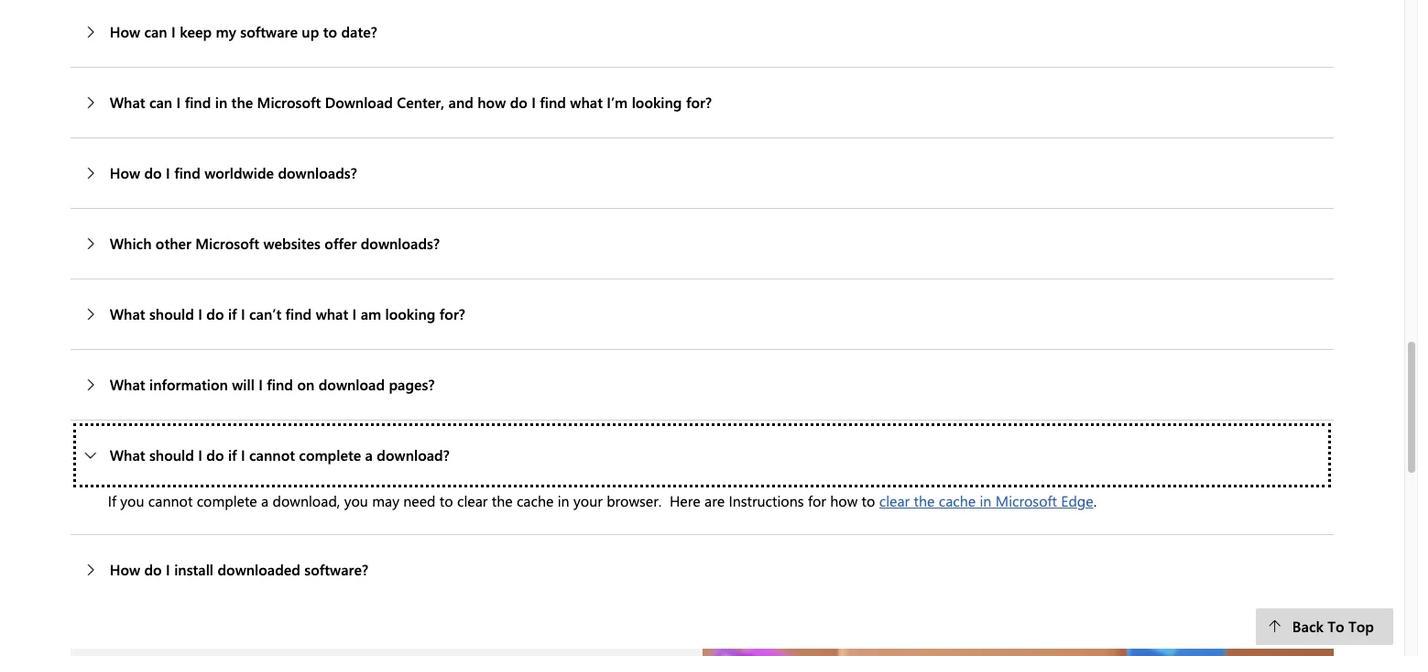 Task type: locate. For each thing, give the bounding box(es) containing it.
0 horizontal spatial you
[[120, 491, 144, 510]]

1 vertical spatial looking
[[385, 304, 436, 323]]

1 horizontal spatial the
[[492, 491, 513, 510]]

other
[[156, 234, 191, 253]]

3 what from the top
[[110, 375, 145, 394]]

2 should from the top
[[149, 445, 194, 464]]

how right and
[[478, 92, 506, 112]]

you left may
[[344, 491, 368, 510]]

2 if from the top
[[228, 445, 237, 464]]

0 vertical spatial complete
[[299, 445, 361, 464]]

the
[[231, 92, 253, 112], [492, 491, 513, 510], [914, 491, 935, 510]]

0 vertical spatial downloads?
[[278, 163, 357, 182]]

how left keep
[[110, 22, 140, 41]]

1 horizontal spatial cache
[[939, 491, 976, 510]]

how do i find worldwide downloads?
[[110, 163, 357, 182]]

should for what should i do if i cannot complete a download?
[[149, 445, 194, 464]]

can inside "dropdown button"
[[144, 22, 167, 41]]

0 vertical spatial can
[[144, 22, 167, 41]]

downloads? right offer
[[361, 234, 440, 253]]

microsoft
[[257, 92, 321, 112], [195, 234, 259, 253], [996, 491, 1057, 510]]

downloaded
[[218, 560, 301, 579]]

1 vertical spatial should
[[149, 445, 194, 464]]

2 how from the top
[[110, 163, 140, 182]]

what information will i find on download pages?
[[110, 375, 435, 394]]

which other microsoft websites offer downloads?
[[110, 234, 440, 253]]

2 horizontal spatial in
[[980, 491, 992, 510]]

you right the if
[[120, 491, 144, 510]]

1 vertical spatial how
[[830, 491, 858, 510]]

if
[[108, 491, 116, 510]]

2 vertical spatial how
[[110, 560, 140, 579]]

to right "for"
[[862, 491, 876, 510]]

complete
[[299, 445, 361, 464], [197, 491, 257, 510]]

1 horizontal spatial a
[[365, 445, 373, 464]]

1 vertical spatial complete
[[197, 491, 257, 510]]

should
[[149, 304, 194, 323], [149, 445, 194, 464]]

to right the up
[[323, 22, 337, 41]]

downloads? for which other microsoft websites offer downloads?
[[361, 234, 440, 253]]

i
[[171, 22, 176, 41], [176, 92, 181, 112], [532, 92, 536, 112], [166, 163, 170, 182], [198, 304, 202, 323], [241, 304, 245, 323], [352, 304, 357, 323], [259, 375, 263, 394], [198, 445, 202, 464], [241, 445, 245, 464], [166, 560, 170, 579]]

microsoft right other
[[195, 234, 259, 253]]

1 vertical spatial downloads?
[[361, 234, 440, 253]]

for? right am at top left
[[440, 304, 465, 323]]

1 what from the top
[[110, 92, 145, 112]]

1 vertical spatial cannot
[[148, 491, 193, 510]]

should down other
[[149, 304, 194, 323]]

do
[[510, 92, 528, 112], [144, 163, 162, 182], [206, 304, 224, 323], [206, 445, 224, 464], [144, 560, 162, 579]]

1 vertical spatial for?
[[440, 304, 465, 323]]

instructions
[[729, 491, 804, 510]]

0 horizontal spatial cannot
[[148, 491, 193, 510]]

cannot
[[249, 445, 295, 464], [148, 491, 193, 510]]

clear right need
[[457, 491, 488, 510]]

.
[[1094, 491, 1097, 510]]

1 horizontal spatial what
[[570, 92, 603, 112]]

a left download,
[[261, 491, 269, 510]]

cannot up download,
[[249, 445, 295, 464]]

clear
[[457, 491, 488, 510], [880, 491, 910, 510]]

1 clear from the left
[[457, 491, 488, 510]]

0 horizontal spatial looking
[[385, 304, 436, 323]]

how for how do i install downloaded software?
[[110, 560, 140, 579]]

your
[[574, 491, 603, 510]]

i inside "dropdown button"
[[171, 22, 176, 41]]

download
[[319, 375, 385, 394]]

the inside dropdown button
[[231, 92, 253, 112]]

can
[[144, 22, 167, 41], [149, 92, 172, 112]]

0 vertical spatial if
[[228, 304, 237, 323]]

0 vertical spatial how
[[110, 22, 140, 41]]

center,
[[397, 92, 445, 112]]

how left install
[[110, 560, 140, 579]]

what should i do if i cannot complete a download?
[[110, 445, 450, 464]]

cache
[[517, 491, 554, 510], [939, 491, 976, 510]]

to right need
[[440, 491, 453, 510]]

2 horizontal spatial the
[[914, 491, 935, 510]]

how inside "dropdown button"
[[110, 22, 140, 41]]

1 vertical spatial a
[[261, 491, 269, 510]]

to
[[1328, 617, 1345, 636]]

do left install
[[144, 560, 162, 579]]

what can i find in the microsoft download center, and how do i find what i'm looking for? button
[[70, 68, 1335, 137]]

downloads? up offer
[[278, 163, 357, 182]]

1 cache from the left
[[517, 491, 554, 510]]

for?
[[686, 92, 712, 112], [440, 304, 465, 323]]

how
[[110, 22, 140, 41], [110, 163, 140, 182], [110, 560, 140, 579]]

how for how can i keep my software up to date?
[[110, 22, 140, 41]]

information
[[149, 375, 228, 394]]

back
[[1293, 617, 1324, 636]]

am
[[361, 304, 381, 323]]

if for can't
[[228, 304, 237, 323]]

1 how from the top
[[110, 22, 140, 41]]

2 you from the left
[[344, 491, 368, 510]]

need
[[403, 491, 436, 510]]

0 horizontal spatial how
[[478, 92, 506, 112]]

downloads?
[[278, 163, 357, 182], [361, 234, 440, 253]]

0 horizontal spatial clear
[[457, 491, 488, 510]]

1 vertical spatial if
[[228, 445, 237, 464]]

on
[[297, 375, 315, 394]]

how for how do i find worldwide downloads?
[[110, 163, 140, 182]]

in inside dropdown button
[[215, 92, 227, 112]]

0 horizontal spatial what
[[316, 304, 348, 323]]

and
[[449, 92, 474, 112]]

0 vertical spatial should
[[149, 304, 194, 323]]

3 how from the top
[[110, 560, 140, 579]]

if down will
[[228, 445, 237, 464]]

0 horizontal spatial in
[[215, 92, 227, 112]]

if
[[228, 304, 237, 323], [228, 445, 237, 464]]

downloads? inside which other microsoft websites offer downloads? dropdown button
[[361, 234, 440, 253]]

0 horizontal spatial downloads?
[[278, 163, 357, 182]]

0 vertical spatial what
[[570, 92, 603, 112]]

0 vertical spatial for?
[[686, 92, 712, 112]]

what left i'm
[[570, 92, 603, 112]]

which
[[110, 234, 152, 253]]

a
[[365, 445, 373, 464], [261, 491, 269, 510]]

1 should from the top
[[149, 304, 194, 323]]

0 horizontal spatial to
[[323, 22, 337, 41]]

0 vertical spatial how
[[478, 92, 506, 112]]

0 horizontal spatial cache
[[517, 491, 554, 510]]

my
[[216, 22, 236, 41]]

what for what should i do if i cannot complete a download?
[[110, 445, 145, 464]]

0 vertical spatial a
[[365, 445, 373, 464]]

1 horizontal spatial downloads?
[[361, 234, 440, 253]]

looking
[[632, 92, 682, 112], [385, 304, 436, 323]]

complete up download,
[[299, 445, 361, 464]]

back to top link
[[1257, 608, 1394, 645]]

what
[[110, 92, 145, 112], [110, 304, 145, 323], [110, 375, 145, 394], [110, 445, 145, 464]]

1 vertical spatial microsoft
[[195, 234, 259, 253]]

how do i install downloaded software?
[[110, 560, 368, 579]]

1 horizontal spatial to
[[440, 491, 453, 510]]

0 vertical spatial looking
[[632, 92, 682, 112]]

looking right i'm
[[632, 92, 682, 112]]

1 if from the top
[[228, 304, 237, 323]]

in
[[215, 92, 227, 112], [558, 491, 570, 510], [980, 491, 992, 510]]

1 horizontal spatial cannot
[[249, 445, 295, 464]]

what should i do if i cannot complete a download? button
[[70, 420, 1335, 490]]

if left can't
[[228, 304, 237, 323]]

microsoft left edge
[[996, 491, 1057, 510]]

for? down 'how can i keep my software up to date?' "dropdown button"
[[686, 92, 712, 112]]

find
[[185, 92, 211, 112], [540, 92, 566, 112], [174, 163, 201, 182], [286, 304, 312, 323], [267, 375, 293, 394]]

0 vertical spatial cannot
[[249, 445, 295, 464]]

what should i do if i can't find what i am looking for?
[[110, 304, 465, 323]]

find left i'm
[[540, 92, 566, 112]]

what for what information will i find on download pages?
[[110, 375, 145, 394]]

download,
[[273, 491, 340, 510]]

a inside dropdown button
[[365, 445, 373, 464]]

microsoft left download
[[257, 92, 321, 112]]

should down information
[[149, 445, 194, 464]]

1 horizontal spatial you
[[344, 491, 368, 510]]

how up which
[[110, 163, 140, 182]]

2 vertical spatial microsoft
[[996, 491, 1057, 510]]

cannot right the if
[[148, 491, 193, 510]]

find left worldwide
[[174, 163, 201, 182]]

4 what from the top
[[110, 445, 145, 464]]

what
[[570, 92, 603, 112], [316, 304, 348, 323]]

1 horizontal spatial in
[[558, 491, 570, 510]]

a left download?
[[365, 445, 373, 464]]

clear right "for"
[[880, 491, 910, 510]]

0 horizontal spatial complete
[[197, 491, 257, 510]]

to
[[323, 22, 337, 41], [440, 491, 453, 510], [862, 491, 876, 510]]

you
[[120, 491, 144, 510], [344, 491, 368, 510]]

keep
[[180, 22, 212, 41]]

can inside dropdown button
[[149, 92, 172, 112]]

1 vertical spatial can
[[149, 92, 172, 112]]

1 horizontal spatial complete
[[299, 445, 361, 464]]

2 what from the top
[[110, 304, 145, 323]]

do down information
[[206, 445, 224, 464]]

how
[[478, 92, 506, 112], [830, 491, 858, 510]]

how right "for"
[[830, 491, 858, 510]]

0 horizontal spatial the
[[231, 92, 253, 112]]

1 horizontal spatial clear
[[880, 491, 910, 510]]

looking right am at top left
[[385, 304, 436, 323]]

1 vertical spatial how
[[110, 163, 140, 182]]

complete up how do i install downloaded software? at the left of the page
[[197, 491, 257, 510]]

can for what
[[149, 92, 172, 112]]

what left am at top left
[[316, 304, 348, 323]]

downloads? inside how do i find worldwide downloads? dropdown button
[[278, 163, 357, 182]]



Task type: describe. For each thing, give the bounding box(es) containing it.
are
[[705, 491, 725, 510]]

can for how
[[144, 22, 167, 41]]

up
[[302, 22, 319, 41]]

do up other
[[144, 163, 162, 182]]

install
[[174, 560, 214, 579]]

find right can't
[[286, 304, 312, 323]]

2 clear from the left
[[880, 491, 910, 510]]

do right and
[[510, 92, 528, 112]]

how do i find worldwide downloads? button
[[70, 138, 1335, 208]]

download?
[[377, 445, 450, 464]]

should for what should i do if i can't find what i am looking for?
[[149, 304, 194, 323]]

find left on
[[267, 375, 293, 394]]

2 horizontal spatial to
[[862, 491, 876, 510]]

how do i install downloaded software? button
[[70, 535, 1335, 605]]

1 vertical spatial what
[[316, 304, 348, 323]]

cannot inside what should i do if i cannot complete a download? dropdown button
[[249, 445, 295, 464]]

what can i find in the microsoft download center, and how do i find what i'm looking for?
[[110, 92, 712, 112]]

what for what can i find in the microsoft download center, and how do i find what i'm looking for?
[[110, 92, 145, 112]]

pages?
[[389, 375, 435, 394]]

edge
[[1061, 491, 1094, 510]]

websites
[[263, 234, 321, 253]]

how can i keep my software up to date? button
[[70, 0, 1335, 67]]

what information will i find on download pages? button
[[70, 350, 1335, 420]]

0 horizontal spatial for?
[[440, 304, 465, 323]]

1 horizontal spatial how
[[830, 491, 858, 510]]

back to top
[[1293, 617, 1375, 636]]

what for what should i do if i can't find what i am looking for?
[[110, 304, 145, 323]]

downloads? for how do i find worldwide downloads?
[[278, 163, 357, 182]]

date?
[[341, 22, 377, 41]]

top
[[1349, 617, 1375, 636]]

offer
[[325, 234, 357, 253]]

here
[[670, 491, 701, 510]]

find down keep
[[185, 92, 211, 112]]

2 cache from the left
[[939, 491, 976, 510]]

clear the cache in microsoft edge link
[[880, 491, 1094, 510]]

software
[[240, 22, 298, 41]]

will
[[232, 375, 255, 394]]

0 horizontal spatial a
[[261, 491, 269, 510]]

download
[[325, 92, 393, 112]]

what should i do if i can't find what i am looking for? button
[[70, 279, 1335, 349]]

if you cannot complete a download, you may need to clear the cache in your browser.  here are instructions for how to clear the cache in microsoft edge .
[[108, 491, 1097, 510]]

software?
[[305, 560, 368, 579]]

i'm
[[607, 92, 628, 112]]

which other microsoft websites offer downloads? button
[[70, 209, 1335, 278]]

1 you from the left
[[120, 491, 144, 510]]

can't
[[249, 304, 282, 323]]

complete inside dropdown button
[[299, 445, 361, 464]]

worldwide
[[205, 163, 274, 182]]

1 horizontal spatial looking
[[632, 92, 682, 112]]

0 vertical spatial microsoft
[[257, 92, 321, 112]]

do left can't
[[206, 304, 224, 323]]

for
[[808, 491, 826, 510]]

if for cannot
[[228, 445, 237, 464]]

may
[[372, 491, 399, 510]]

to inside "dropdown button"
[[323, 22, 337, 41]]

how inside dropdown button
[[478, 92, 506, 112]]

a young woman works on a surface laptop while microsoft 365 app icons whirl around her head. image
[[702, 649, 1335, 656]]

how can i keep my software up to date?
[[110, 22, 377, 41]]

1 horizontal spatial for?
[[686, 92, 712, 112]]



Task type: vqa. For each thing, say whether or not it's contained in the screenshot.
features
no



